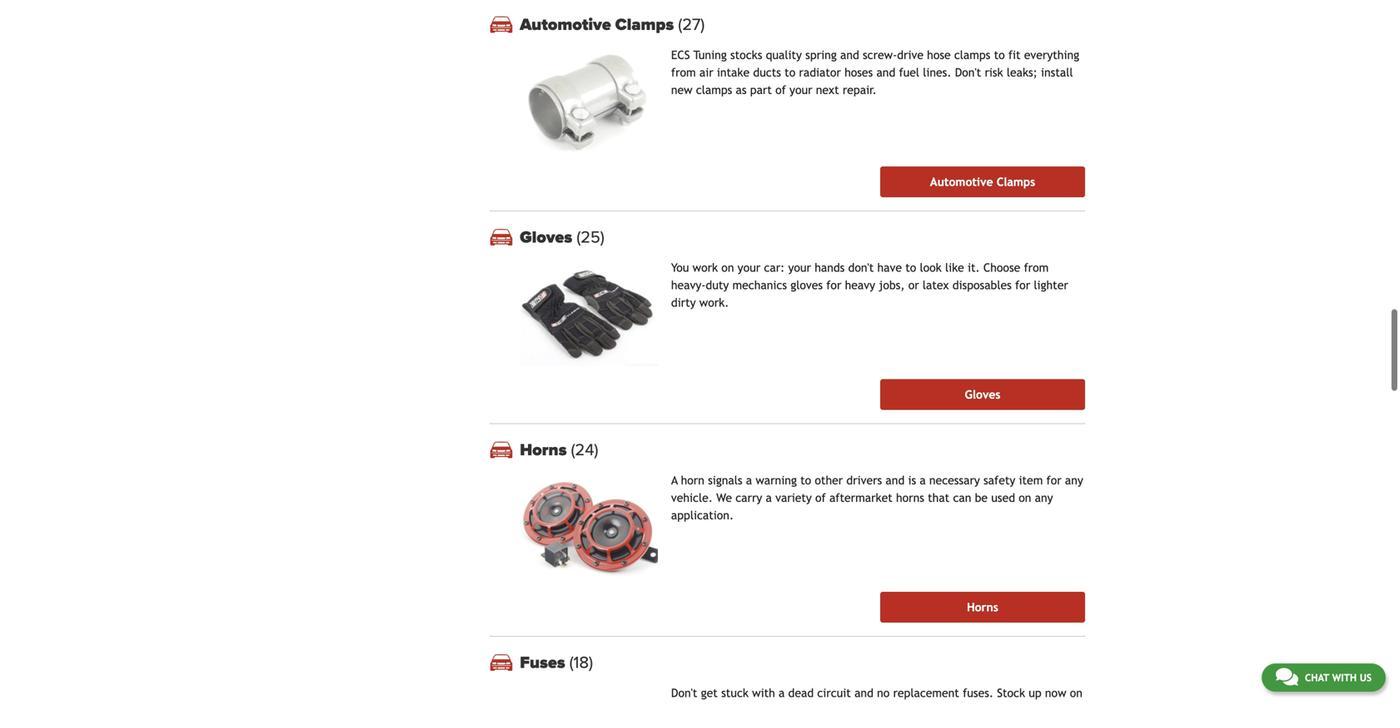 Task type: describe. For each thing, give the bounding box(es) containing it.
a horn signals a warning to other drivers and is a necessary safety item for any vehicle. we carry a variety of aftermarket horns that can be used on any application.
[[672, 474, 1084, 523]]

us
[[1361, 672, 1372, 684]]

or
[[909, 279, 920, 292]]

install
[[1042, 66, 1074, 79]]

2 horizontal spatial a
[[920, 474, 926, 488]]

is
[[909, 474, 917, 488]]

other
[[815, 474, 843, 488]]

carry
[[736, 492, 763, 505]]

0 vertical spatial any
[[1066, 474, 1084, 488]]

0 horizontal spatial a
[[746, 474, 753, 488]]

safety
[[984, 474, 1016, 488]]

lighter
[[1034, 279, 1069, 292]]

leaks;
[[1007, 66, 1038, 79]]

1 horizontal spatial a
[[766, 492, 772, 505]]

0 vertical spatial clamps
[[616, 15, 674, 35]]

fuses link
[[520, 653, 1086, 673]]

spring
[[806, 49, 837, 62]]

for inside a horn signals a warning to other drivers and is a necessary safety item for any vehicle. we carry a variety of aftermarket horns that can be used on any application.
[[1047, 474, 1062, 488]]

automotive for the bottom automotive clamps link
[[931, 176, 994, 189]]

everything
[[1025, 49, 1080, 62]]

of inside ecs tuning stocks quality spring and screw-drive hose clamps to fit everything from air intake ducts to radiator hoses and fuel lines. don't risk leaks; install new clamps as part of your next repair.
[[776, 84, 787, 97]]

duty
[[706, 279, 729, 292]]

0 horizontal spatial clamps
[[696, 84, 733, 97]]

horn
[[681, 474, 705, 488]]

don't
[[849, 261, 874, 275]]

heavy-
[[672, 279, 706, 292]]

fuses
[[520, 653, 570, 673]]

horns thumbnail image image
[[520, 476, 658, 579]]

hose
[[928, 49, 951, 62]]

to down quality on the right of page
[[785, 66, 796, 79]]

to inside you work on your car: your hands don't have to look like it. choose from heavy-duty mechanics gloves for heavy jobs, or latex disposables for lighter dirty work.
[[906, 261, 917, 275]]

1 horizontal spatial clamps
[[997, 176, 1036, 189]]

ducts
[[754, 66, 782, 79]]

repair.
[[843, 84, 877, 97]]

mechanics
[[733, 279, 787, 292]]

don't
[[956, 66, 982, 79]]

to inside a horn signals a warning to other drivers and is a necessary safety item for any vehicle. we carry a variety of aftermarket horns that can be used on any application.
[[801, 474, 812, 488]]

disposables
[[953, 279, 1012, 292]]

that
[[928, 492, 950, 505]]

look
[[920, 261, 942, 275]]

chat with us link
[[1262, 664, 1387, 692]]

can
[[954, 492, 972, 505]]

0 vertical spatial horns link
[[520, 441, 1086, 461]]

part
[[751, 84, 772, 97]]

new
[[672, 84, 693, 97]]

stocks
[[731, 49, 763, 62]]

your up mechanics
[[738, 261, 761, 275]]

gloves
[[791, 279, 823, 292]]

variety
[[776, 492, 812, 505]]

1 horizontal spatial for
[[1016, 279, 1031, 292]]

1 horizontal spatial clamps
[[955, 49, 991, 62]]

a
[[672, 474, 678, 488]]

radiator
[[800, 66, 842, 79]]

gloves thumbnail image image
[[520, 263, 658, 366]]

fit
[[1009, 49, 1021, 62]]

choose
[[984, 261, 1021, 275]]

have
[[878, 261, 903, 275]]

as
[[736, 84, 747, 97]]

jobs,
[[879, 279, 905, 292]]



Task type: locate. For each thing, give the bounding box(es) containing it.
1 horizontal spatial gloves
[[965, 388, 1001, 402]]

0 horizontal spatial of
[[776, 84, 787, 97]]

a right the is
[[920, 474, 926, 488]]

be
[[975, 492, 988, 505]]

horns
[[897, 492, 925, 505]]

your
[[790, 84, 813, 97], [738, 261, 761, 275], [789, 261, 812, 275]]

1 vertical spatial automotive clamps link
[[881, 167, 1086, 198]]

1 horizontal spatial of
[[816, 492, 826, 505]]

chat with us
[[1306, 672, 1372, 684]]

gloves link
[[520, 228, 1086, 248], [881, 380, 1086, 411]]

air
[[700, 66, 714, 79]]

for down the hands
[[827, 279, 842, 292]]

and inside a horn signals a warning to other drivers and is a necessary safety item for any vehicle. we carry a variety of aftermarket horns that can be used on any application.
[[886, 474, 905, 488]]

1 vertical spatial automotive clamps
[[931, 176, 1036, 189]]

0 vertical spatial automotive
[[520, 15, 611, 35]]

risk
[[985, 66, 1004, 79]]

from
[[672, 66, 696, 79], [1025, 261, 1049, 275]]

on
[[722, 261, 735, 275], [1019, 492, 1032, 505]]

any right item at the bottom right of page
[[1066, 474, 1084, 488]]

for down choose
[[1016, 279, 1031, 292]]

automotive clamps
[[520, 15, 679, 35], [931, 176, 1036, 189]]

on down item at the bottom right of page
[[1019, 492, 1032, 505]]

to left fit
[[995, 49, 1006, 62]]

heavy
[[845, 279, 876, 292]]

0 horizontal spatial gloves
[[520, 228, 577, 248]]

1 vertical spatial and
[[877, 66, 896, 79]]

from inside ecs tuning stocks quality spring and screw-drive hose clamps to fit everything from air intake ducts to radiator hoses and fuel lines. don't risk leaks; install new clamps as part of your next repair.
[[672, 66, 696, 79]]

vehicle.
[[672, 492, 713, 505]]

like
[[946, 261, 965, 275]]

ecs
[[672, 49, 690, 62]]

0 vertical spatial automotive clamps
[[520, 15, 679, 35]]

your inside ecs tuning stocks quality spring and screw-drive hose clamps to fit everything from air intake ducts to radiator hoses and fuel lines. don't risk leaks; install new clamps as part of your next repair.
[[790, 84, 813, 97]]

1 horizontal spatial any
[[1066, 474, 1084, 488]]

of right part
[[776, 84, 787, 97]]

on up duty
[[722, 261, 735, 275]]

car:
[[764, 261, 785, 275]]

1 vertical spatial automotive
[[931, 176, 994, 189]]

you work on your car: your hands don't have to look like it. choose from heavy-duty mechanics gloves for heavy jobs, or latex disposables for lighter dirty work.
[[672, 261, 1069, 310]]

next
[[816, 84, 840, 97]]

1 vertical spatial on
[[1019, 492, 1032, 505]]

a
[[746, 474, 753, 488], [920, 474, 926, 488], [766, 492, 772, 505]]

warning
[[756, 474, 797, 488]]

you
[[672, 261, 690, 275]]

to up 'variety'
[[801, 474, 812, 488]]

horns for the bottommost the horns link
[[968, 601, 999, 615]]

on inside you work on your car: your hands don't have to look like it. choose from heavy-duty mechanics gloves for heavy jobs, or latex disposables for lighter dirty work.
[[722, 261, 735, 275]]

0 horizontal spatial for
[[827, 279, 842, 292]]

0 vertical spatial gloves
[[520, 228, 577, 248]]

item
[[1020, 474, 1044, 488]]

0 vertical spatial and
[[841, 49, 860, 62]]

aftermarket
[[830, 492, 893, 505]]

your up gloves at right top
[[789, 261, 812, 275]]

0 horizontal spatial any
[[1035, 492, 1054, 505]]

horns link
[[520, 441, 1086, 461], [881, 593, 1086, 623]]

1 vertical spatial gloves link
[[881, 380, 1086, 411]]

your down radiator
[[790, 84, 813, 97]]

0 horizontal spatial on
[[722, 261, 735, 275]]

1 vertical spatial clamps
[[997, 176, 1036, 189]]

any down item at the bottom right of page
[[1035, 492, 1054, 505]]

of
[[776, 84, 787, 97], [816, 492, 826, 505]]

tuning
[[694, 49, 727, 62]]

2 vertical spatial and
[[886, 474, 905, 488]]

and
[[841, 49, 860, 62], [877, 66, 896, 79], [886, 474, 905, 488]]

drive
[[898, 49, 924, 62]]

gloves for topmost gloves link
[[520, 228, 577, 248]]

comments image
[[1277, 667, 1299, 687]]

with
[[1333, 672, 1358, 684]]

used
[[992, 492, 1016, 505]]

drivers
[[847, 474, 883, 488]]

1 vertical spatial of
[[816, 492, 826, 505]]

ecs tuning stocks quality spring and screw-drive hose clamps to fit everything from air intake ducts to radiator hoses and fuel lines. don't risk leaks; install new clamps as part of your next repair.
[[672, 49, 1080, 97]]

a up carry
[[746, 474, 753, 488]]

2 horizontal spatial for
[[1047, 474, 1062, 488]]

0 vertical spatial horns
[[520, 441, 571, 461]]

1 horizontal spatial automotive
[[931, 176, 994, 189]]

intake
[[717, 66, 750, 79]]

quality
[[766, 49, 802, 62]]

automotive clamps for the bottom automotive clamps link
[[931, 176, 1036, 189]]

and up hoses
[[841, 49, 860, 62]]

1 vertical spatial gloves
[[965, 388, 1001, 402]]

horns for topmost the horns link
[[520, 441, 571, 461]]

a down "warning"
[[766, 492, 772, 505]]

fuel
[[900, 66, 920, 79]]

of inside a horn signals a warning to other drivers and is a necessary safety item for any vehicle. we carry a variety of aftermarket horns that can be used on any application.
[[816, 492, 826, 505]]

work
[[693, 261, 718, 275]]

to up or
[[906, 261, 917, 275]]

1 vertical spatial horns
[[968, 601, 999, 615]]

screw-
[[863, 49, 898, 62]]

1 horizontal spatial from
[[1025, 261, 1049, 275]]

clamps
[[955, 49, 991, 62], [696, 84, 733, 97]]

application.
[[672, 509, 734, 523]]

0 horizontal spatial automotive
[[520, 15, 611, 35]]

hands
[[815, 261, 845, 275]]

work.
[[700, 296, 729, 310]]

for
[[827, 279, 842, 292], [1016, 279, 1031, 292], [1047, 474, 1062, 488]]

from inside you work on your car: your hands don't have to look like it. choose from heavy-duty mechanics gloves for heavy jobs, or latex disposables for lighter dirty work.
[[1025, 261, 1049, 275]]

on inside a horn signals a warning to other drivers and is a necessary safety item for any vehicle. we carry a variety of aftermarket horns that can be used on any application.
[[1019, 492, 1032, 505]]

0 horizontal spatial clamps
[[616, 15, 674, 35]]

clamps up don't
[[955, 49, 991, 62]]

1 vertical spatial from
[[1025, 261, 1049, 275]]

0 vertical spatial gloves link
[[520, 228, 1086, 248]]

gloves
[[520, 228, 577, 248], [965, 388, 1001, 402]]

0 vertical spatial clamps
[[955, 49, 991, 62]]

0 horizontal spatial horns
[[520, 441, 571, 461]]

automotive clamps thumbnail image image
[[520, 50, 658, 153]]

1 vertical spatial any
[[1035, 492, 1054, 505]]

automotive
[[520, 15, 611, 35], [931, 176, 994, 189]]

necessary
[[930, 474, 981, 488]]

1 horizontal spatial horns
[[968, 601, 999, 615]]

dirty
[[672, 296, 696, 310]]

1 horizontal spatial on
[[1019, 492, 1032, 505]]

latex
[[923, 279, 950, 292]]

automotive clamps link
[[520, 15, 1086, 35], [881, 167, 1086, 198]]

1 vertical spatial clamps
[[696, 84, 733, 97]]

and down screw-
[[877, 66, 896, 79]]

1 horizontal spatial automotive clamps
[[931, 176, 1036, 189]]

0 horizontal spatial automotive clamps
[[520, 15, 679, 35]]

automotive for the top automotive clamps link
[[520, 15, 611, 35]]

0 vertical spatial on
[[722, 261, 735, 275]]

clamps
[[616, 15, 674, 35], [997, 176, 1036, 189]]

0 vertical spatial automotive clamps link
[[520, 15, 1086, 35]]

it.
[[968, 261, 981, 275]]

1 vertical spatial horns link
[[881, 593, 1086, 623]]

0 vertical spatial of
[[776, 84, 787, 97]]

to
[[995, 49, 1006, 62], [785, 66, 796, 79], [906, 261, 917, 275], [801, 474, 812, 488]]

0 horizontal spatial from
[[672, 66, 696, 79]]

automotive clamps for the top automotive clamps link
[[520, 15, 679, 35]]

lines.
[[924, 66, 952, 79]]

and left the is
[[886, 474, 905, 488]]

from up new
[[672, 66, 696, 79]]

signals
[[708, 474, 743, 488]]

for right item at the bottom right of page
[[1047, 474, 1062, 488]]

hoses
[[845, 66, 874, 79]]

gloves for bottommost gloves link
[[965, 388, 1001, 402]]

of down other on the bottom of page
[[816, 492, 826, 505]]

automotive inside automotive clamps link
[[931, 176, 994, 189]]

any
[[1066, 474, 1084, 488], [1035, 492, 1054, 505]]

0 vertical spatial from
[[672, 66, 696, 79]]

horns
[[520, 441, 571, 461], [968, 601, 999, 615]]

automotive clamps inside automotive clamps link
[[931, 176, 1036, 189]]

from up "lighter"
[[1025, 261, 1049, 275]]

we
[[717, 492, 732, 505]]

chat
[[1306, 672, 1330, 684]]

clamps down air at the top of the page
[[696, 84, 733, 97]]



Task type: vqa. For each thing, say whether or not it's contained in the screenshot.
YOU
yes



